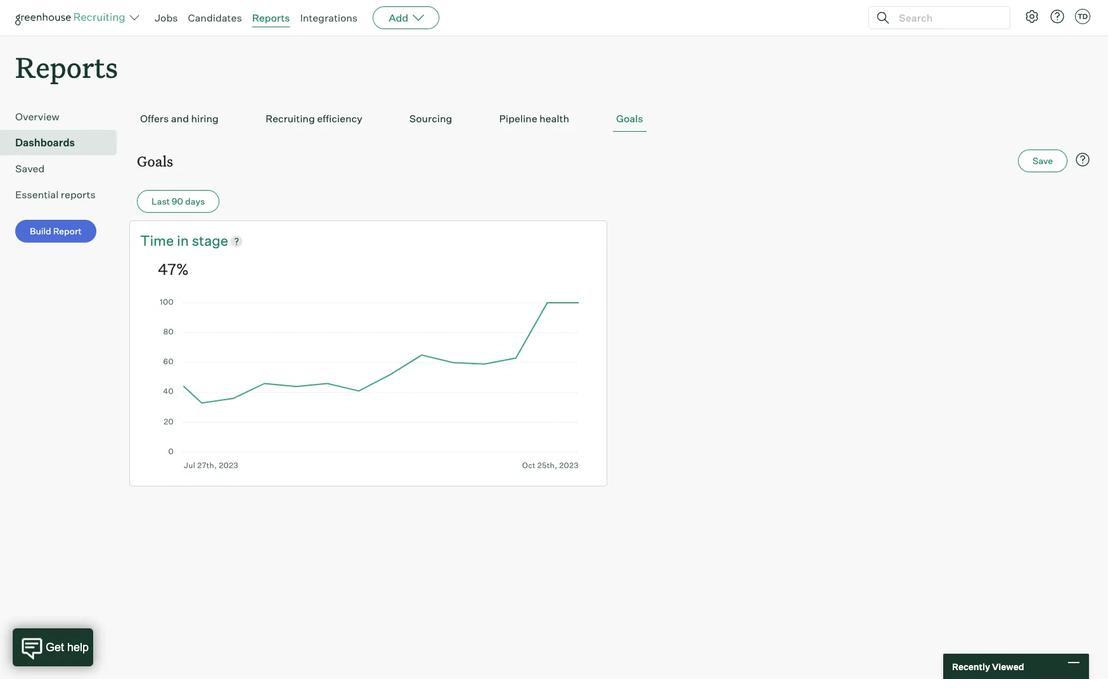 Task type: describe. For each thing, give the bounding box(es) containing it.
0 horizontal spatial reports
[[15, 48, 118, 86]]

save
[[1033, 155, 1053, 166]]

configure image
[[1025, 9, 1040, 24]]

recently viewed
[[953, 662, 1025, 673]]

reports link
[[252, 11, 290, 24]]

xychart image
[[158, 299, 579, 471]]

faq image
[[1076, 152, 1091, 168]]

add button
[[373, 6, 440, 29]]

saved link
[[15, 161, 112, 176]]

1 horizontal spatial reports
[[252, 11, 290, 24]]

essential reports
[[15, 188, 96, 201]]

build
[[30, 226, 51, 237]]

integrations
[[300, 11, 358, 24]]

offers and hiring
[[140, 112, 219, 125]]

td button
[[1076, 9, 1091, 24]]

recruiting efficiency button
[[262, 106, 366, 132]]

overview
[[15, 110, 59, 123]]

essential
[[15, 188, 59, 201]]

time link
[[140, 232, 177, 251]]

dashboards
[[15, 136, 75, 149]]

hiring
[[191, 112, 219, 125]]

add
[[389, 11, 409, 24]]

overview link
[[15, 109, 112, 124]]

Search text field
[[896, 9, 999, 27]]

save button
[[1019, 150, 1068, 173]]

health
[[540, 112, 569, 125]]

90
[[172, 196, 183, 207]]

recruiting
[[266, 112, 315, 125]]

recently
[[953, 662, 991, 673]]

report
[[53, 226, 82, 237]]

td
[[1078, 12, 1088, 21]]

last 90 days
[[152, 196, 205, 207]]

stage
[[192, 232, 228, 249]]

recruiting efficiency
[[266, 112, 363, 125]]



Task type: vqa. For each thing, say whether or not it's contained in the screenshot.
REPORT
yes



Task type: locate. For each thing, give the bounding box(es) containing it.
essential reports link
[[15, 187, 112, 202]]

stage link
[[192, 232, 228, 251]]

1 vertical spatial goals
[[137, 152, 173, 171]]

offers and hiring button
[[137, 106, 222, 132]]

build report
[[30, 226, 82, 237]]

reports
[[61, 188, 96, 201]]

0 vertical spatial goals
[[616, 112, 643, 125]]

candidates link
[[188, 11, 242, 24]]

sourcing button
[[406, 106, 456, 132]]

pipeline health button
[[496, 106, 573, 132]]

1 vertical spatial reports
[[15, 48, 118, 86]]

goals button
[[613, 106, 647, 132]]

greenhouse recruiting image
[[15, 10, 129, 25]]

time
[[140, 232, 174, 249]]

saved
[[15, 162, 45, 175]]

0 horizontal spatial goals
[[137, 152, 173, 171]]

jobs
[[155, 11, 178, 24]]

build report button
[[15, 220, 96, 243]]

candidates
[[188, 11, 242, 24]]

dashboards link
[[15, 135, 112, 150]]

1 horizontal spatial goals
[[616, 112, 643, 125]]

and
[[171, 112, 189, 125]]

last
[[152, 196, 170, 207]]

reports right candidates
[[252, 11, 290, 24]]

td button
[[1073, 6, 1093, 27]]

tab list containing offers and hiring
[[137, 106, 1093, 132]]

offers
[[140, 112, 169, 125]]

viewed
[[992, 662, 1025, 673]]

last 90 days button
[[137, 190, 220, 213]]

pipeline
[[499, 112, 538, 125]]

time in
[[140, 232, 192, 249]]

in link
[[177, 232, 192, 251]]

reports down greenhouse recruiting image at the left of the page
[[15, 48, 118, 86]]

goals inside button
[[616, 112, 643, 125]]

reports
[[252, 11, 290, 24], [15, 48, 118, 86]]

efficiency
[[317, 112, 363, 125]]

integrations link
[[300, 11, 358, 24]]

days
[[185, 196, 205, 207]]

47%
[[158, 260, 189, 279]]

sourcing
[[410, 112, 452, 125]]

0 vertical spatial reports
[[252, 11, 290, 24]]

goals
[[616, 112, 643, 125], [137, 152, 173, 171]]

jobs link
[[155, 11, 178, 24]]

pipeline health
[[499, 112, 569, 125]]

in
[[177, 232, 189, 249]]

tab list
[[137, 106, 1093, 132]]



